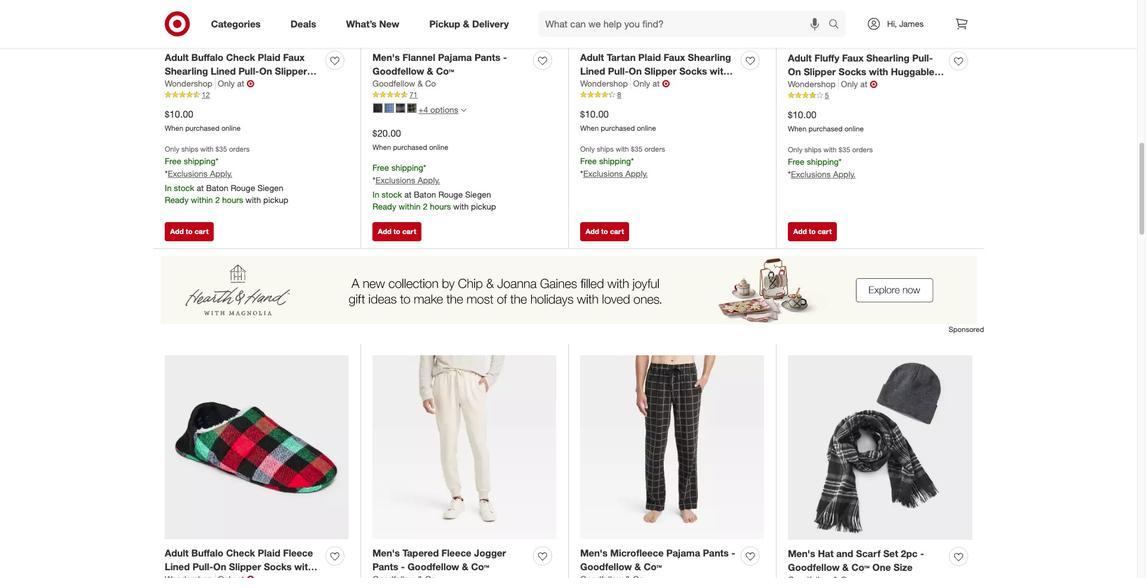 Task type: describe. For each thing, give the bounding box(es) containing it.
men's tapered fleece jogger pants - goodfellow & co™ link
[[373, 546, 528, 574]]

in inside free shipping * * exclusions apply. in stock at  baton rouge siegen ready within 2 hours with pickup
[[373, 189, 379, 200]]

at for 12
[[237, 79, 244, 89]]

fluffy
[[815, 52, 840, 64]]

deals link
[[280, 11, 331, 37]]

wondershop™ inside "adult fluffy faux shearling pull- on slipper socks with huggable heel & grippers - wondershop™ ivory"
[[869, 79, 932, 91]]

orders inside only ships with $35 orders free shipping * * exclusions apply. in stock at  baton rouge siegen ready within 2 hours with pickup
[[229, 145, 250, 154]]

stock inside free shipping * * exclusions apply. in stock at  baton rouge siegen ready within 2 hours with pickup
[[382, 189, 402, 200]]

grippers inside adult tartan plaid faux shearling lined pull-on slipper socks with huggable heel & grippers - wondershop™ ivory/black
[[659, 79, 699, 90]]

add for adult fluffy faux shearling pull- on slipper socks with huggable heel & grippers - wondershop™ ivory
[[794, 227, 807, 236]]

men's microfleece pajama pants - goodfellow & co™
[[580, 547, 736, 572]]

tapered
[[403, 547, 439, 559]]

with inside "adult fluffy faux shearling pull- on slipper socks with huggable heel & grippers - wondershop™ ivory"
[[869, 65, 889, 77]]

1 add from the left
[[170, 227, 184, 236]]

at for 8
[[653, 79, 660, 89]]

ships for adult tartan plaid faux shearling lined pull-on slipper socks with huggable heel & grippers - wondershop™ ivory/black
[[597, 145, 614, 154]]

pickup inside only ships with $35 orders free shipping * * exclusions apply. in stock at  baton rouge siegen ready within 2 hours with pickup
[[263, 195, 288, 205]]

ships inside only ships with $35 orders free shipping * * exclusions apply. in stock at  baton rouge siegen ready within 2 hours with pickup
[[181, 145, 198, 154]]

pants inside men's tapered fleece jogger pants - goodfellow & co™
[[373, 560, 398, 572]]

what's
[[346, 18, 377, 30]]

$10.00 when purchased online for adult fluffy faux shearling pull- on slipper socks with huggable heel & grippers - wondershop™ ivory
[[788, 108, 864, 133]]

delivery
[[472, 18, 509, 30]]

wondershop only at ¬ for on
[[788, 78, 878, 90]]

to for men's flannel pajama pants - goodfellow & co™
[[394, 227, 400, 236]]

men's for men's tapered fleece jogger pants - goodfellow & co™
[[373, 547, 400, 559]]

apply. inside free shipping * * exclusions apply. in stock at  baton rouge siegen ready within 2 hours with pickup
[[418, 175, 440, 185]]

one
[[873, 561, 891, 573]]

$35 for adult fluffy faux shearling pull- on slipper socks with huggable heel & grippers - wondershop™ ivory
[[839, 145, 851, 154]]

huggable for shearling
[[580, 79, 624, 90]]

add for men's flannel pajama pants - goodfellow & co™
[[378, 227, 392, 236]]

men's flannel pajama pants - goodfellow & co™ link
[[373, 51, 528, 78]]

grippers inside "adult fluffy faux shearling pull- on slipper socks with huggable heel & grippers - wondershop™ ivory"
[[821, 79, 860, 91]]

deals
[[291, 18, 316, 30]]

1 add to cart button from the left
[[165, 222, 214, 241]]

goodfellow inside men's tapered fleece jogger pants - goodfellow & co™
[[408, 560, 459, 572]]

men's flannel pajama pants - goodfellow & co™
[[373, 51, 507, 77]]

purchased for adult fluffy faux shearling pull- on slipper socks with huggable heel & grippers - wondershop™ ivory
[[809, 124, 843, 133]]

shearling inside "adult fluffy faux shearling pull- on slipper socks with huggable heel & grippers - wondershop™ ivory"
[[867, 52, 910, 64]]

co™ inside men's tapered fleece jogger pants - goodfellow & co™
[[471, 560, 490, 572]]

5 link
[[788, 90, 973, 101]]

when for men's flannel pajama pants - goodfellow & co™
[[373, 143, 391, 152]]

& inside men's microfleece pajama pants - goodfellow & co™
[[635, 560, 641, 572]]

add to cart button for adult tartan plaid faux shearling lined pull-on slipper socks with huggable heel & grippers - wondershop™ ivory/black
[[580, 222, 630, 241]]

adult buffalo check plaid fleece lined pull-on slipper socks with huggable heel & grippers link
[[165, 546, 321, 578]]

green image
[[407, 103, 417, 113]]

and
[[837, 547, 854, 559]]

¬ for lined
[[662, 78, 670, 90]]

co™ inside men's hat and scarf set 2pc - goodfellow & co™ one size
[[852, 561, 870, 573]]

5
[[825, 91, 829, 100]]

size
[[894, 561, 913, 573]]

new
[[379, 18, 400, 30]]

adult tartan plaid faux shearling lined pull-on slipper socks with huggable heel & grippers - wondershop™ ivory/black link
[[580, 51, 736, 104]]

check
[[226, 547, 255, 559]]

- inside adult tartan plaid faux shearling lined pull-on slipper socks with huggable heel & grippers - wondershop™ ivory/black
[[701, 79, 705, 90]]

tartan
[[607, 51, 636, 63]]

exclusions for 12
[[168, 169, 208, 179]]

only ships with $35 orders free shipping * * exclusions apply. in stock at  baton rouge siegen ready within 2 hours with pickup
[[165, 145, 288, 205]]

cart for men's flannel pajama pants - goodfellow & co™
[[402, 227, 416, 236]]

shipping inside free shipping * * exclusions apply. in stock at  baton rouge siegen ready within 2 hours with pickup
[[392, 163, 423, 173]]

fleece inside adult buffalo check plaid fleece lined pull-on slipper socks with huggable heel & grippers
[[283, 547, 313, 559]]

12 link
[[165, 90, 349, 100]]

$35 inside only ships with $35 orders free shipping * * exclusions apply. in stock at  baton rouge siegen ready within 2 hours with pickup
[[216, 145, 227, 154]]

slipper for fleece
[[229, 560, 261, 572]]

heel for fleece
[[211, 574, 231, 578]]

faux inside "adult fluffy faux shearling pull- on slipper socks with huggable heel & grippers - wondershop™ ivory"
[[842, 52, 864, 64]]

categories link
[[201, 11, 276, 37]]

search button
[[824, 11, 852, 39]]

$35 for adult tartan plaid faux shearling lined pull-on slipper socks with huggable heel & grippers - wondershop™ ivory/black
[[631, 145, 643, 154]]

search
[[824, 19, 852, 31]]

hours inside free shipping * * exclusions apply. in stock at  baton rouge siegen ready within 2 hours with pickup
[[430, 201, 451, 211]]

rouge inside free shipping * * exclusions apply. in stock at  baton rouge siegen ready within 2 hours with pickup
[[439, 189, 463, 200]]

- inside men's flannel pajama pants - goodfellow & co™
[[503, 51, 507, 63]]

1 cart from the left
[[195, 227, 209, 236]]

adult for on
[[788, 52, 812, 64]]

pajama for microfleece
[[667, 547, 701, 559]]

1 to from the left
[[186, 227, 193, 236]]

socks for fleece
[[264, 560, 292, 572]]

goodfellow up 71
[[373, 79, 415, 89]]

socks inside "adult fluffy faux shearling pull- on slipper socks with huggable heel & grippers - wondershop™ ivory"
[[839, 65, 867, 77]]

& inside "adult fluffy faux shearling pull- on slipper socks with huggable heel & grippers - wondershop™ ivory"
[[811, 79, 818, 91]]

pull- for adult buffalo check plaid fleece lined pull-on slipper socks with huggable heel & grippers
[[193, 560, 213, 572]]

adult for lined
[[580, 51, 604, 63]]

$10.00 when purchased online for adult tartan plaid faux shearling lined pull-on slipper socks with huggable heel & grippers - wondershop™ ivory/black
[[580, 108, 656, 133]]

flannel
[[403, 51, 436, 63]]

slipper inside "adult fluffy faux shearling pull- on slipper socks with huggable heel & grippers - wondershop™ ivory"
[[804, 65, 836, 77]]

pants for men's flannel pajama pants - goodfellow & co™
[[475, 51, 501, 63]]

free shipping * * exclusions apply. in stock at  baton rouge siegen ready within 2 hours with pickup
[[373, 163, 496, 211]]

to for adult tartan plaid faux shearling lined pull-on slipper socks with huggable heel & grippers - wondershop™ ivory/black
[[601, 227, 608, 236]]

+4 options
[[419, 104, 458, 114]]

huggable inside "adult fluffy faux shearling pull- on slipper socks with huggable heel & grippers - wondershop™ ivory"
[[891, 65, 935, 77]]

shearling inside adult tartan plaid faux shearling lined pull-on slipper socks with huggable heel & grippers - wondershop™ ivory/black
[[688, 51, 731, 63]]

+4
[[419, 104, 428, 114]]

ready inside free shipping * * exclusions apply. in stock at  baton rouge siegen ready within 2 hours with pickup
[[373, 201, 396, 211]]

plaid inside adult tartan plaid faux shearling lined pull-on slipper socks with huggable heel & grippers - wondershop™ ivory/black
[[639, 51, 661, 63]]

adult inside adult buffalo check plaid fleece lined pull-on slipper socks with huggable heel & grippers
[[165, 547, 189, 559]]

wondershop™ inside adult tartan plaid faux shearling lined pull-on slipper socks with huggable heel & grippers - wondershop™ ivory/black
[[580, 92, 643, 104]]

hi,
[[888, 19, 897, 29]]

within inside only ships with $35 orders free shipping * * exclusions apply. in stock at  baton rouge siegen ready within 2 hours with pickup
[[191, 195, 213, 205]]

only ships with $35 orders free shipping * * exclusions apply. for adult fluffy faux shearling pull- on slipper socks with huggable heel & grippers - wondershop™ ivory
[[788, 145, 873, 179]]

wondershop for lined
[[580, 79, 628, 89]]

0 horizontal spatial $10.00 when purchased online
[[165, 108, 241, 133]]

- inside men's hat and scarf set 2pc - goodfellow & co™ one size
[[921, 547, 924, 559]]

apply. for 5
[[833, 169, 856, 179]]

on for fleece
[[213, 560, 226, 572]]

at for 5
[[861, 79, 868, 89]]

71
[[410, 90, 418, 99]]

free for 12
[[165, 156, 181, 166]]

co™ inside men's flannel pajama pants - goodfellow & co™
[[436, 65, 454, 77]]

online for men's flannel pajama pants - goodfellow & co™
[[429, 143, 448, 152]]

lined for tartan
[[580, 65, 606, 77]]

siegen inside free shipping * * exclusions apply. in stock at  baton rouge siegen ready within 2 hours with pickup
[[465, 189, 491, 200]]

add to cart for adult fluffy faux shearling pull- on slipper socks with huggable heel & grippers - wondershop™ ivory
[[794, 227, 832, 236]]

only ships with $35 orders free shipping * * exclusions apply. for adult tartan plaid faux shearling lined pull-on slipper socks with huggable heel & grippers - wondershop™ ivory/black
[[580, 145, 665, 179]]

pickup & delivery
[[429, 18, 509, 30]]

2pc
[[901, 547, 918, 559]]

add for adult tartan plaid faux shearling lined pull-on slipper socks with huggable heel & grippers - wondershop™ ivory/black
[[586, 227, 599, 236]]

stock inside only ships with $35 orders free shipping * * exclusions apply. in stock at  baton rouge siegen ready within 2 hours with pickup
[[174, 183, 194, 193]]

all colors + 4 more colors image
[[461, 107, 466, 113]]

men's for men's flannel pajama pants - goodfellow & co™
[[373, 51, 400, 63]]

black image
[[373, 103, 383, 113]]

categories
[[211, 18, 261, 30]]

heel for shearling
[[627, 79, 647, 90]]

& inside adult buffalo check plaid fleece lined pull-on slipper socks with huggable heel & grippers
[[234, 574, 241, 578]]

cart for adult tartan plaid faux shearling lined pull-on slipper socks with huggable heel & grippers - wondershop™ ivory/black
[[610, 227, 624, 236]]

heel inside "adult fluffy faux shearling pull- on slipper socks with huggable heel & grippers - wondershop™ ivory"
[[788, 79, 809, 91]]

adult tartan plaid faux shearling lined pull-on slipper socks with huggable heel & grippers - wondershop™ ivory/black
[[580, 51, 731, 104]]

to for adult fluffy faux shearling pull- on slipper socks with huggable heel & grippers - wondershop™ ivory
[[809, 227, 816, 236]]

co
[[425, 79, 436, 89]]

hi, james
[[888, 19, 924, 29]]

buffalo
[[191, 547, 223, 559]]

1 add to cart from the left
[[170, 227, 209, 236]]

james
[[900, 19, 924, 29]]

$20.00 when purchased online
[[373, 127, 448, 152]]

in inside only ships with $35 orders free shipping * * exclusions apply. in stock at  baton rouge siegen ready within 2 hours with pickup
[[165, 183, 172, 193]]

What can we help you find? suggestions appear below search field
[[538, 11, 832, 37]]

men's hat and scarf set 2pc - goodfellow & co™ one size
[[788, 547, 924, 573]]



Task type: vqa. For each thing, say whether or not it's contained in the screenshot.
Men's Hat and Scarf Set 2pc - Goodfellow & Co™ One Size
yes



Task type: locate. For each thing, give the bounding box(es) containing it.
pull- inside "adult fluffy faux shearling pull- on slipper socks with huggable heel & grippers - wondershop™ ivory"
[[913, 52, 933, 64]]

men's left tapered
[[373, 547, 400, 559]]

to
[[186, 227, 193, 236], [394, 227, 400, 236], [601, 227, 608, 236], [809, 227, 816, 236]]

pajama inside men's flannel pajama pants - goodfellow & co™
[[438, 51, 472, 63]]

1 horizontal spatial ready
[[373, 201, 396, 211]]

1 horizontal spatial wondershop link
[[580, 78, 631, 90]]

men's left microfleece
[[580, 547, 608, 559]]

0 vertical spatial pants
[[475, 51, 501, 63]]

adult inside adult tartan plaid faux shearling lined pull-on slipper socks with huggable heel & grippers - wondershop™ ivory/black
[[580, 51, 604, 63]]

1 horizontal spatial $10.00
[[580, 108, 609, 120]]

huggable down buffalo
[[165, 574, 208, 578]]

1 horizontal spatial pajama
[[667, 547, 701, 559]]

online inside $20.00 when purchased online
[[429, 143, 448, 152]]

hours
[[222, 195, 243, 205], [430, 201, 451, 211]]

$10.00
[[165, 108, 193, 120], [580, 108, 609, 120], [788, 108, 817, 120]]

apply. inside only ships with $35 orders free shipping * * exclusions apply. in stock at  baton rouge siegen ready within 2 hours with pickup
[[210, 169, 232, 179]]

ships
[[181, 145, 198, 154], [597, 145, 614, 154], [805, 145, 822, 154]]

2 horizontal spatial ¬
[[870, 78, 878, 90]]

1 horizontal spatial ¬
[[662, 78, 670, 90]]

pajama down pickup
[[438, 51, 472, 63]]

$10.00 for adult tartan plaid faux shearling lined pull-on slipper socks with huggable heel & grippers - wondershop™ ivory/black
[[580, 108, 609, 120]]

men's inside men's hat and scarf set 2pc - goodfellow & co™ one size
[[788, 547, 816, 559]]

4 add from the left
[[794, 227, 807, 236]]

1 fleece from the left
[[283, 547, 313, 559]]

goodfellow up goodfellow & co
[[373, 65, 424, 77]]

co™ down the scarf
[[852, 561, 870, 573]]

adult
[[580, 51, 604, 63], [788, 52, 812, 64], [165, 547, 189, 559]]

2 horizontal spatial adult
[[788, 52, 812, 64]]

goodfellow down tapered
[[408, 560, 459, 572]]

pickup
[[429, 18, 460, 30]]

wondershop
[[165, 79, 212, 89], [580, 79, 628, 89], [788, 79, 836, 89]]

1 horizontal spatial stock
[[382, 189, 402, 200]]

- inside "adult fluffy faux shearling pull- on slipper socks with huggable heel & grippers - wondershop™ ivory"
[[863, 79, 867, 91]]

3 add to cart button from the left
[[580, 222, 630, 241]]

ready
[[165, 195, 189, 205], [373, 201, 396, 211]]

scarf
[[856, 547, 881, 559]]

add to cart for men's flannel pajama pants - goodfellow & co™
[[378, 227, 416, 236]]

2 cart from the left
[[402, 227, 416, 236]]

2 add from the left
[[378, 227, 392, 236]]

grippers
[[659, 79, 699, 90], [821, 79, 860, 91]]

exclusions for 8
[[583, 169, 623, 179]]

when for adult fluffy faux shearling pull- on slipper socks with huggable heel & grippers - wondershop™ ivory
[[788, 124, 807, 133]]

goodfellow inside men's hat and scarf set 2pc - goodfellow & co™ one size
[[788, 561, 840, 573]]

plaid inside adult buffalo check plaid fleece lined pull-on slipper socks with huggable heel & grippers
[[258, 547, 281, 559]]

adult inside "adult fluffy faux shearling pull- on slipper socks with huggable heel & grippers - wondershop™ ivory"
[[788, 52, 812, 64]]

on down buffalo
[[213, 560, 226, 572]]

with inside adult buffalo check plaid fleece lined pull-on slipper socks with huggable heel & grippers
[[294, 560, 314, 572]]

huggable
[[891, 65, 935, 77], [580, 79, 624, 90], [165, 574, 208, 578]]

2 vertical spatial pull-
[[193, 560, 213, 572]]

shipping inside only ships with $35 orders free shipping * * exclusions apply. in stock at  baton rouge siegen ready within 2 hours with pickup
[[184, 156, 216, 166]]

1 horizontal spatial baton
[[414, 189, 436, 200]]

0 vertical spatial pull-
[[913, 52, 933, 64]]

grippers down the fluffy
[[821, 79, 860, 91]]

all colors + 4 more colors element
[[461, 106, 466, 113]]

2 vertical spatial huggable
[[165, 574, 208, 578]]

1 horizontal spatial huggable
[[580, 79, 624, 90]]

shearling
[[688, 51, 731, 63], [867, 52, 910, 64]]

+4 options button
[[368, 100, 472, 119]]

0 vertical spatial lined
[[580, 65, 606, 77]]

pickup & delivery link
[[419, 11, 524, 37]]

fleece right check on the left
[[283, 547, 313, 559]]

faux right the fluffy
[[842, 52, 864, 64]]

2 horizontal spatial huggable
[[891, 65, 935, 77]]

2 fleece from the left
[[442, 547, 472, 559]]

ready inside only ships with $35 orders free shipping * * exclusions apply. in stock at  baton rouge siegen ready within 2 hours with pickup
[[165, 195, 189, 205]]

2 horizontal spatial wondershop
[[788, 79, 836, 89]]

3 to from the left
[[601, 227, 608, 236]]

0 vertical spatial huggable
[[891, 65, 935, 77]]

wondershop only at ¬ up 12
[[165, 78, 254, 90]]

options
[[431, 104, 458, 114]]

sponsored
[[949, 325, 984, 334]]

$10.00 when purchased online down 12
[[165, 108, 241, 133]]

rouge inside only ships with $35 orders free shipping * * exclusions apply. in stock at  baton rouge siegen ready within 2 hours with pickup
[[231, 183, 255, 193]]

2 horizontal spatial socks
[[839, 65, 867, 77]]

wondershop only at ¬ for lined
[[580, 78, 670, 90]]

3 cart from the left
[[610, 227, 624, 236]]

0 horizontal spatial 2
[[215, 195, 220, 205]]

slipper
[[645, 65, 677, 77], [804, 65, 836, 77], [229, 560, 261, 572]]

pajama
[[438, 51, 472, 63], [667, 547, 701, 559]]

slipper up 8 link
[[645, 65, 677, 77]]

wondershop link up 5
[[788, 79, 839, 90]]

slipper down the fluffy
[[804, 65, 836, 77]]

men's inside men's flannel pajama pants - goodfellow & co™
[[373, 51, 400, 63]]

apply. for 12
[[210, 169, 232, 179]]

huggable down the tartan
[[580, 79, 624, 90]]

faux down 'what can we help you find? suggestions appear below' search field
[[664, 51, 685, 63]]

2 horizontal spatial pull-
[[913, 52, 933, 64]]

orders down 12 link on the top of page
[[229, 145, 250, 154]]

¬ for on
[[870, 78, 878, 90]]

on for shearling
[[629, 65, 642, 77]]

0 horizontal spatial hours
[[222, 195, 243, 205]]

only ships with $35 orders free shipping * * exclusions apply.
[[580, 145, 665, 179], [788, 145, 873, 179]]

0 horizontal spatial socks
[[264, 560, 292, 572]]

heel right 8
[[627, 79, 647, 90]]

add to cart button for men's flannel pajama pants - goodfellow & co™
[[373, 222, 422, 241]]

shearling down hi,
[[867, 52, 910, 64]]

wondershop up 8
[[580, 79, 628, 89]]

in
[[165, 183, 172, 193], [373, 189, 379, 200]]

0 horizontal spatial pull-
[[193, 560, 213, 572]]

heel
[[627, 79, 647, 90], [788, 79, 809, 91], [211, 574, 231, 578]]

wondershop only at ¬ up 5
[[788, 78, 878, 90]]

0 horizontal spatial baton
[[206, 183, 228, 193]]

1 horizontal spatial ships
[[597, 145, 614, 154]]

1 horizontal spatial wondershop only at ¬
[[580, 78, 670, 90]]

0 horizontal spatial wondershop only at ¬
[[165, 78, 254, 90]]

online down ivory/black
[[637, 124, 656, 133]]

1 horizontal spatial $35
[[631, 145, 643, 154]]

slipper inside adult buffalo check plaid fleece lined pull-on slipper socks with huggable heel & grippers
[[229, 560, 261, 572]]

-
[[503, 51, 507, 63], [701, 79, 705, 90], [863, 79, 867, 91], [732, 547, 736, 559], [921, 547, 924, 559], [401, 560, 405, 572]]

goodfellow & co
[[373, 79, 436, 89]]

purchased inside $20.00 when purchased online
[[393, 143, 427, 152]]

1 horizontal spatial fleece
[[442, 547, 472, 559]]

1 vertical spatial pull-
[[608, 65, 629, 77]]

men's microfleece pajama pants - goodfellow & co™ image
[[580, 355, 764, 539], [580, 355, 764, 539]]

with
[[710, 65, 729, 77], [869, 65, 889, 77], [200, 145, 214, 154], [616, 145, 629, 154], [824, 145, 837, 154], [246, 195, 261, 205], [453, 201, 469, 211], [294, 560, 314, 572]]

orders down ivory/black
[[645, 145, 665, 154]]

wondershop link for on
[[788, 79, 839, 90]]

wondershop link up 8
[[580, 78, 631, 90]]

0 horizontal spatial heel
[[211, 574, 231, 578]]

2 add to cart button from the left
[[373, 222, 422, 241]]

1 horizontal spatial faux
[[842, 52, 864, 64]]

0 horizontal spatial ships
[[181, 145, 198, 154]]

free inside free shipping * * exclusions apply. in stock at  baton rouge siegen ready within 2 hours with pickup
[[373, 163, 389, 173]]

what's new link
[[336, 11, 415, 37]]

wondershop link
[[165, 78, 215, 90], [580, 78, 631, 90], [788, 79, 839, 90]]

1 vertical spatial plaid
[[258, 547, 281, 559]]

grippers up ivory/black
[[659, 79, 699, 90]]

3 add to cart from the left
[[586, 227, 624, 236]]

heel up ivory
[[788, 79, 809, 91]]

1 horizontal spatial grippers
[[821, 79, 860, 91]]

2 to from the left
[[394, 227, 400, 236]]

men's
[[373, 51, 400, 63], [373, 547, 400, 559], [580, 547, 608, 559], [788, 547, 816, 559]]

0 horizontal spatial in
[[165, 183, 172, 193]]

1 horizontal spatial slipper
[[645, 65, 677, 77]]

1 horizontal spatial pants
[[475, 51, 501, 63]]

wondershop up 12
[[165, 79, 212, 89]]

2 horizontal spatial orders
[[853, 145, 873, 154]]

shipping for 12
[[184, 156, 216, 166]]

shipping for 8
[[599, 156, 631, 166]]

pajama right microfleece
[[667, 547, 701, 559]]

men's tapered fleece jogger pants - goodfellow & co™
[[373, 547, 506, 572]]

pull- down james
[[913, 52, 933, 64]]

cart for adult fluffy faux shearling pull- on slipper socks with huggable heel & grippers - wondershop™ ivory
[[818, 227, 832, 236]]

1 vertical spatial huggable
[[580, 79, 624, 90]]

lined inside adult tartan plaid faux shearling lined pull-on slipper socks with huggable heel & grippers - wondershop™ ivory/black
[[580, 65, 606, 77]]

pickup inside free shipping * * exclusions apply. in stock at  baton rouge siegen ready within 2 hours with pickup
[[471, 201, 496, 211]]

0 horizontal spatial wondershop
[[165, 79, 212, 89]]

co™ down microfleece
[[644, 560, 662, 572]]

1 horizontal spatial hours
[[430, 201, 451, 211]]

1 horizontal spatial wondershop™
[[869, 79, 932, 91]]

orders down 5 link
[[853, 145, 873, 154]]

3 add from the left
[[586, 227, 599, 236]]

2 inside only ships with $35 orders free shipping * * exclusions apply. in stock at  baton rouge siegen ready within 2 hours with pickup
[[215, 195, 220, 205]]

pull- down buffalo
[[193, 560, 213, 572]]

adult buffalo check plaid faux shearling lined pull-on slipper socks with huggable heel & grippers - wondershop™ red/black image
[[165, 0, 349, 44], [165, 0, 349, 44]]

1 horizontal spatial plaid
[[639, 51, 661, 63]]

within
[[191, 195, 213, 205], [399, 201, 421, 211]]

0 horizontal spatial faux
[[664, 51, 685, 63]]

1 horizontal spatial $10.00 when purchased online
[[580, 108, 656, 133]]

purchased down 5
[[809, 124, 843, 133]]

on inside adult buffalo check plaid fleece lined pull-on slipper socks with huggable heel & grippers
[[213, 560, 226, 572]]

2 horizontal spatial wondershop only at ¬
[[788, 78, 878, 90]]

fleece inside men's tapered fleece jogger pants - goodfellow & co™
[[442, 547, 472, 559]]

faux inside adult tartan plaid faux shearling lined pull-on slipper socks with huggable heel & grippers - wondershop™ ivory/black
[[664, 51, 685, 63]]

0 vertical spatial pajama
[[438, 51, 472, 63]]

ships for adult fluffy faux shearling pull- on slipper socks with huggable heel & grippers - wondershop™ ivory
[[805, 145, 822, 154]]

only
[[218, 79, 235, 89], [633, 79, 650, 89], [841, 79, 858, 89], [165, 145, 179, 154], [580, 145, 595, 154], [788, 145, 803, 154]]

1 horizontal spatial siegen
[[465, 189, 491, 200]]

apply. for 8
[[626, 169, 648, 179]]

ivory/black
[[646, 92, 697, 104]]

wondershop only at ¬ up 8
[[580, 78, 670, 90]]

$10.00 when purchased online down 8
[[580, 108, 656, 133]]

exclusions inside free shipping * * exclusions apply. in stock at  baton rouge siegen ready within 2 hours with pickup
[[376, 175, 416, 185]]

on down the tartan
[[629, 65, 642, 77]]

socks inside adult tartan plaid faux shearling lined pull-on slipper socks with huggable heel & grippers - wondershop™ ivory/black
[[680, 65, 707, 77]]

adult tartan plaid faux shearling lined pull-on slipper socks with huggable heel & grippers - wondershop™ ivory/black image
[[580, 0, 764, 44], [580, 0, 764, 44]]

0 horizontal spatial huggable
[[165, 574, 208, 578]]

online down 5 link
[[845, 124, 864, 133]]

1 horizontal spatial on
[[629, 65, 642, 77]]

- inside men's microfleece pajama pants - goodfellow & co™
[[732, 547, 736, 559]]

pull- inside adult buffalo check plaid fleece lined pull-on slipper socks with huggable heel & grippers
[[193, 560, 213, 572]]

slipper for shearling
[[645, 65, 677, 77]]

on inside adult tartan plaid faux shearling lined pull-on slipper socks with huggable heel & grippers - wondershop™ ivory/black
[[629, 65, 642, 77]]

men's left hat
[[788, 547, 816, 559]]

0 horizontal spatial fleece
[[283, 547, 313, 559]]

1 horizontal spatial lined
[[580, 65, 606, 77]]

$10.00 for adult fluffy faux shearling pull- on slipper socks with huggable heel & grippers - wondershop™ ivory
[[788, 108, 817, 120]]

2
[[215, 195, 220, 205], [423, 201, 428, 211]]

advertisement region
[[153, 256, 984, 324]]

wondershop for on
[[788, 79, 836, 89]]

online down "+4 options"
[[429, 143, 448, 152]]

free for 5
[[788, 157, 805, 167]]

& inside men's hat and scarf set 2pc - goodfellow & co™ one size
[[843, 561, 849, 573]]

men's up goodfellow & co
[[373, 51, 400, 63]]

at inside only ships with $35 orders free shipping * * exclusions apply. in stock at  baton rouge siegen ready within 2 hours with pickup
[[197, 183, 204, 193]]

siegen inside only ships with $35 orders free shipping * * exclusions apply. in stock at  baton rouge siegen ready within 2 hours with pickup
[[257, 183, 284, 193]]

heel down buffalo
[[211, 574, 231, 578]]

on inside "adult fluffy faux shearling pull- on slipper socks with huggable heel & grippers - wondershop™ ivory"
[[788, 65, 801, 77]]

at
[[237, 79, 244, 89], [653, 79, 660, 89], [861, 79, 868, 89], [197, 183, 204, 193], [405, 189, 412, 200]]

pants for men's microfleece pajama pants - goodfellow & co™
[[703, 547, 729, 559]]

microfleece
[[610, 547, 664, 559]]

wondershop up 5
[[788, 79, 836, 89]]

co™ down jogger
[[471, 560, 490, 572]]

slipper down check on the left
[[229, 560, 261, 572]]

men's hat and scarf set 2pc - goodfellow & co™ one size link
[[788, 547, 945, 574]]

cart
[[195, 227, 209, 236], [402, 227, 416, 236], [610, 227, 624, 236], [818, 227, 832, 236]]

huggable inside adult tartan plaid faux shearling lined pull-on slipper socks with huggable heel & grippers - wondershop™ ivory/black
[[580, 79, 624, 90]]

wondershop only at ¬
[[165, 78, 254, 90], [580, 78, 670, 90], [788, 78, 878, 90]]

adult left the fluffy
[[788, 52, 812, 64]]

1 horizontal spatial in
[[373, 189, 379, 200]]

8
[[617, 90, 621, 99]]

pants inside men's flannel pajama pants - goodfellow & co™
[[475, 51, 501, 63]]

0 horizontal spatial orders
[[229, 145, 250, 154]]

4 add to cart button from the left
[[788, 222, 837, 241]]

add to cart button
[[165, 222, 214, 241], [373, 222, 422, 241], [580, 222, 630, 241], [788, 222, 837, 241]]

2 horizontal spatial $10.00 when purchased online
[[788, 108, 864, 133]]

1 horizontal spatial adult
[[580, 51, 604, 63]]

free
[[165, 156, 181, 166], [580, 156, 597, 166], [788, 157, 805, 167], [373, 163, 389, 173]]

set
[[884, 547, 899, 559]]

& inside adult tartan plaid faux shearling lined pull-on slipper socks with huggable heel & grippers - wondershop™ ivory/black
[[650, 79, 656, 90]]

adult buffalo check plaid fleece lined pull-on slipper socks with huggable heel & grippers - wondershop™ black/red/blue image
[[165, 355, 349, 539], [165, 355, 349, 539]]

1 horizontal spatial orders
[[645, 145, 665, 154]]

$10.00 when purchased online
[[165, 108, 241, 133], [580, 108, 656, 133], [788, 108, 864, 133]]

1 horizontal spatial within
[[399, 201, 421, 211]]

*
[[216, 156, 219, 166], [631, 156, 634, 166], [839, 157, 842, 167], [423, 163, 426, 173], [165, 169, 168, 179], [580, 169, 583, 179], [788, 169, 791, 179], [373, 175, 376, 185]]

co™ up 71 link
[[436, 65, 454, 77]]

shipping for 5
[[807, 157, 839, 167]]

& inside men's tapered fleece jogger pants - goodfellow & co™
[[462, 560, 469, 572]]

exclusions apply. button
[[168, 168, 232, 180], [583, 168, 648, 180], [791, 169, 856, 180], [376, 174, 440, 186]]

pull- for adult tartan plaid faux shearling lined pull-on slipper socks with huggable heel & grippers - wondershop™ ivory/black
[[608, 65, 629, 77]]

shearling down 'what can we help you find? suggestions appear below' search field
[[688, 51, 731, 63]]

when
[[165, 124, 183, 133], [580, 124, 599, 133], [788, 124, 807, 133], [373, 143, 391, 152]]

pull- inside adult tartan plaid faux shearling lined pull-on slipper socks with huggable heel & grippers - wondershop™ ivory/black
[[608, 65, 629, 77]]

shipping
[[184, 156, 216, 166], [599, 156, 631, 166], [807, 157, 839, 167], [392, 163, 423, 173]]

fleece left jogger
[[442, 547, 472, 559]]

2 horizontal spatial on
[[788, 65, 801, 77]]

0 horizontal spatial stock
[[174, 183, 194, 193]]

wondershop™
[[869, 79, 932, 91], [580, 92, 643, 104]]

purchased down 8
[[601, 124, 635, 133]]

goodfellow down microfleece
[[580, 560, 632, 572]]

71 link
[[373, 90, 557, 100]]

0 horizontal spatial only ships with $35 orders free shipping * * exclusions apply.
[[580, 145, 665, 179]]

pants
[[475, 51, 501, 63], [703, 547, 729, 559], [373, 560, 398, 572]]

what's new
[[346, 18, 400, 30]]

baton inside free shipping * * exclusions apply. in stock at  baton rouge siegen ready within 2 hours with pickup
[[414, 189, 436, 200]]

with inside adult tartan plaid faux shearling lined pull-on slipper socks with huggable heel & grippers - wondershop™ ivory/black
[[710, 65, 729, 77]]

socks inside adult buffalo check plaid fleece lined pull-on slipper socks with huggable heel & grippers
[[264, 560, 292, 572]]

4 add to cart from the left
[[794, 227, 832, 236]]

men's for men's microfleece pajama pants - goodfellow & co™
[[580, 547, 608, 559]]

1 horizontal spatial shearling
[[867, 52, 910, 64]]

2 horizontal spatial slipper
[[804, 65, 836, 77]]

pants inside men's microfleece pajama pants - goodfellow & co™
[[703, 547, 729, 559]]

2 vertical spatial pants
[[373, 560, 398, 572]]

0 vertical spatial plaid
[[639, 51, 661, 63]]

within inside free shipping * * exclusions apply. in stock at  baton rouge siegen ready within 2 hours with pickup
[[399, 201, 421, 211]]

1 horizontal spatial wondershop
[[580, 79, 628, 89]]

purchased for men's flannel pajama pants - goodfellow & co™
[[393, 143, 427, 152]]

purchased for adult tartan plaid faux shearling lined pull-on slipper socks with huggable heel & grippers - wondershop™ ivory/black
[[601, 124, 635, 133]]

1 horizontal spatial socks
[[680, 65, 707, 77]]

online for adult fluffy faux shearling pull- on slipper socks with huggable heel & grippers - wondershop™ ivory
[[845, 124, 864, 133]]

only inside only ships with $35 orders free shipping * * exclusions apply. in stock at  baton rouge siegen ready within 2 hours with pickup
[[165, 145, 179, 154]]

on
[[629, 65, 642, 77], [788, 65, 801, 77], [213, 560, 226, 572]]

adult fluffy faux shearling pull-on slipper socks with huggable heel & grippers - wondershop™ ivory image
[[788, 0, 973, 44], [788, 0, 973, 44]]

baton inside only ships with $35 orders free shipping * * exclusions apply. in stock at  baton rouge siegen ready within 2 hours with pickup
[[206, 183, 228, 193]]

wondershop link up 12
[[165, 78, 215, 90]]

blue image
[[385, 103, 394, 113]]

2 horizontal spatial $10.00
[[788, 108, 817, 120]]

free for 8
[[580, 156, 597, 166]]

purchased down 12
[[185, 124, 219, 133]]

baton
[[206, 183, 228, 193], [414, 189, 436, 200]]

&
[[463, 18, 470, 30], [427, 65, 434, 77], [418, 79, 423, 89], [650, 79, 656, 90], [811, 79, 818, 91], [462, 560, 469, 572], [635, 560, 641, 572], [843, 561, 849, 573], [234, 574, 241, 578]]

orders for adult tartan plaid faux shearling lined pull-on slipper socks with huggable heel & grippers - wondershop™ ivory/black
[[645, 145, 665, 154]]

add to cart button for adult fluffy faux shearling pull- on slipper socks with huggable heel & grippers - wondershop™ ivory
[[788, 222, 837, 241]]

0 horizontal spatial siegen
[[257, 183, 284, 193]]

0 vertical spatial wondershop™
[[869, 79, 932, 91]]

0 horizontal spatial ¬
[[247, 78, 254, 90]]

0 horizontal spatial lined
[[165, 560, 190, 572]]

goodfellow down hat
[[788, 561, 840, 573]]

1 vertical spatial pajama
[[667, 547, 701, 559]]

4 to from the left
[[809, 227, 816, 236]]

when inside $20.00 when purchased online
[[373, 143, 391, 152]]

0 horizontal spatial pickup
[[263, 195, 288, 205]]

at inside free shipping * * exclusions apply. in stock at  baton rouge siegen ready within 2 hours with pickup
[[405, 189, 412, 200]]

goodfellow inside men's flannel pajama pants - goodfellow & co™
[[373, 65, 424, 77]]

lined for buffalo
[[165, 560, 190, 572]]

heel inside adult buffalo check plaid fleece lined pull-on slipper socks with huggable heel & grippers
[[211, 574, 231, 578]]

men's inside men's microfleece pajama pants - goodfellow & co™
[[580, 547, 608, 559]]

socks
[[680, 65, 707, 77], [839, 65, 867, 77], [264, 560, 292, 572]]

0 horizontal spatial ready
[[165, 195, 189, 205]]

men's tapered fleece jogger pants - goodfellow & co™ image
[[373, 355, 557, 539], [373, 355, 557, 539]]

0 horizontal spatial slipper
[[229, 560, 261, 572]]

socks for shearling
[[680, 65, 707, 77]]

wondershop link for lined
[[580, 78, 631, 90]]

$10.00 when purchased online down 5
[[788, 108, 864, 133]]

with inside free shipping * * exclusions apply. in stock at  baton rouge siegen ready within 2 hours with pickup
[[453, 201, 469, 211]]

2 horizontal spatial pants
[[703, 547, 729, 559]]

0 horizontal spatial wondershop link
[[165, 78, 215, 90]]

goodfellow & co link
[[373, 78, 436, 90]]

1 vertical spatial pants
[[703, 547, 729, 559]]

0 horizontal spatial on
[[213, 560, 226, 572]]

2 horizontal spatial wondershop link
[[788, 79, 839, 90]]

goodfellow
[[373, 65, 424, 77], [373, 79, 415, 89], [408, 560, 459, 572], [580, 560, 632, 572], [788, 561, 840, 573]]

on up ivory
[[788, 65, 801, 77]]

1 horizontal spatial heel
[[627, 79, 647, 90]]

online for adult tartan plaid faux shearling lined pull-on slipper socks with huggable heel & grippers - wondershop™ ivory/black
[[637, 124, 656, 133]]

2 add to cart from the left
[[378, 227, 416, 236]]

men's inside men's tapered fleece jogger pants - goodfellow & co™
[[373, 547, 400, 559]]

hours inside only ships with $35 orders free shipping * * exclusions apply. in stock at  baton rouge siegen ready within 2 hours with pickup
[[222, 195, 243, 205]]

1 horizontal spatial rouge
[[439, 189, 463, 200]]

exclusions for 5
[[791, 169, 831, 179]]

men's microfleece pajama pants - goodfellow & co™ link
[[580, 546, 736, 574]]

& inside men's flannel pajama pants - goodfellow & co™
[[427, 65, 434, 77]]

2 horizontal spatial $35
[[839, 145, 851, 154]]

4 cart from the left
[[818, 227, 832, 236]]

goodfellow inside men's microfleece pajama pants - goodfellow & co™
[[580, 560, 632, 572]]

lined inside adult buffalo check plaid fleece lined pull-on slipper socks with huggable heel & grippers
[[165, 560, 190, 572]]

pajama for flannel
[[438, 51, 472, 63]]

0 horizontal spatial $35
[[216, 145, 227, 154]]

12
[[202, 90, 210, 99]]

ivory
[[788, 93, 811, 105]]

1 horizontal spatial pull-
[[608, 65, 629, 77]]

heel inside adult tartan plaid faux shearling lined pull-on slipper socks with huggable heel & grippers - wondershop™ ivory/black
[[627, 79, 647, 90]]

plaid right the tartan
[[639, 51, 661, 63]]

1 horizontal spatial pickup
[[471, 201, 496, 211]]

huggable for fleece
[[165, 574, 208, 578]]

1 horizontal spatial only ships with $35 orders free shipping * * exclusions apply.
[[788, 145, 873, 179]]

adult left buffalo
[[165, 547, 189, 559]]

0 horizontal spatial grippers
[[659, 79, 699, 90]]

apply.
[[210, 169, 232, 179], [626, 169, 648, 179], [833, 169, 856, 179], [418, 175, 440, 185]]

adult buffalo check plaid fleece lined pull-on slipper socks with huggable heel & grippers
[[165, 547, 314, 578]]

adult fluffy faux shearling pull- on slipper socks with huggable heel & grippers - wondershop™ ivory
[[788, 52, 935, 105]]

0 horizontal spatial pants
[[373, 560, 398, 572]]

huggable inside adult buffalo check plaid fleece lined pull-on slipper socks with huggable heel & grippers
[[165, 574, 208, 578]]

1 vertical spatial lined
[[165, 560, 190, 572]]

men's flannel pajama pants - goodfellow & co™ image
[[373, 0, 557, 44], [373, 0, 557, 44]]

orders for adult fluffy faux shearling pull- on slipper socks with huggable heel & grippers - wondershop™ ivory
[[853, 145, 873, 154]]

slipper inside adult tartan plaid faux shearling lined pull-on slipper socks with huggable heel & grippers - wondershop™ ivory/black
[[645, 65, 677, 77]]

rouge
[[231, 183, 255, 193], [439, 189, 463, 200]]

pajama inside men's microfleece pajama pants - goodfellow & co™
[[667, 547, 701, 559]]

plaid right check on the left
[[258, 547, 281, 559]]

2 horizontal spatial heel
[[788, 79, 809, 91]]

pull- down the tartan
[[608, 65, 629, 77]]

1 vertical spatial wondershop™
[[580, 92, 643, 104]]

8 link
[[580, 90, 764, 100]]

adult fluffy faux shearling pull- on slipper socks with huggable heel & grippers - wondershop™ ivory link
[[788, 51, 945, 105]]

free inside only ships with $35 orders free shipping * * exclusions apply. in stock at  baton rouge siegen ready within 2 hours with pickup
[[165, 156, 181, 166]]

purchased
[[185, 124, 219, 133], [601, 124, 635, 133], [809, 124, 843, 133], [393, 143, 427, 152]]

add
[[170, 227, 184, 236], [378, 227, 392, 236], [586, 227, 599, 236], [794, 227, 807, 236]]

plaid
[[639, 51, 661, 63], [258, 547, 281, 559]]

fleece
[[283, 547, 313, 559], [442, 547, 472, 559]]

exclusions inside only ships with $35 orders free shipping * * exclusions apply. in stock at  baton rouge siegen ready within 2 hours with pickup
[[168, 169, 208, 179]]

$20.00
[[373, 127, 401, 139]]

gray image
[[396, 103, 405, 113]]

2 horizontal spatial ships
[[805, 145, 822, 154]]

add to cart for adult tartan plaid faux shearling lined pull-on slipper socks with huggable heel & grippers - wondershop™ ivory/black
[[586, 227, 624, 236]]

2 inside free shipping * * exclusions apply. in stock at  baton rouge siegen ready within 2 hours with pickup
[[423, 201, 428, 211]]

hat
[[818, 547, 834, 559]]

- inside men's tapered fleece jogger pants - goodfellow & co™
[[401, 560, 405, 572]]

huggable up 5 link
[[891, 65, 935, 77]]

0 horizontal spatial wondershop™
[[580, 92, 643, 104]]

0 horizontal spatial $10.00
[[165, 108, 193, 120]]

co™
[[436, 65, 454, 77], [471, 560, 490, 572], [644, 560, 662, 572], [852, 561, 870, 573]]

men's hat and scarf set 2pc - goodfellow & co™ one size image
[[788, 355, 973, 540], [788, 355, 973, 540]]

¬
[[247, 78, 254, 90], [662, 78, 670, 90], [870, 78, 878, 90]]

men's for men's hat and scarf set 2pc - goodfellow & co™ one size
[[788, 547, 816, 559]]

0 horizontal spatial rouge
[[231, 183, 255, 193]]

adult left the tartan
[[580, 51, 604, 63]]

co™ inside men's microfleece pajama pants - goodfellow & co™
[[644, 560, 662, 572]]

faux
[[664, 51, 685, 63], [842, 52, 864, 64]]

purchased down $20.00
[[393, 143, 427, 152]]

jogger
[[474, 547, 506, 559]]

online down 12 link on the top of page
[[221, 124, 241, 133]]

when for adult tartan plaid faux shearling lined pull-on slipper socks with huggable heel & grippers - wondershop™ ivory/black
[[580, 124, 599, 133]]



